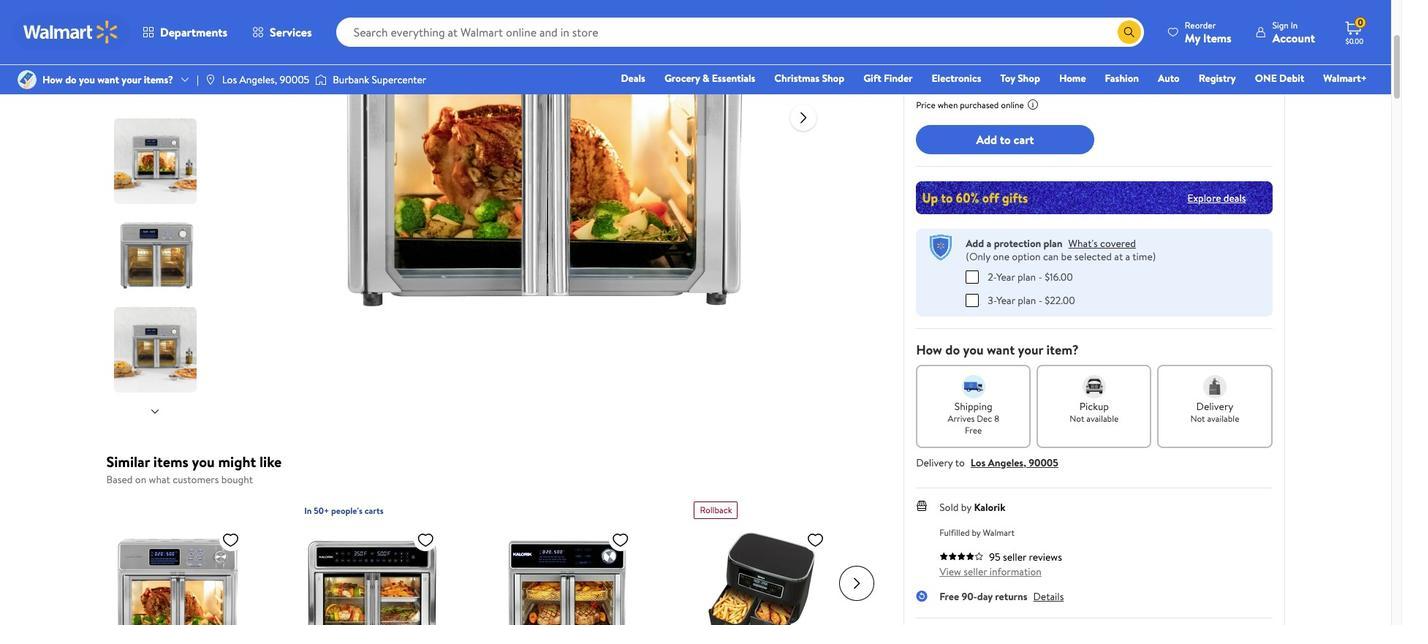 Task type: locate. For each thing, give the bounding box(es) containing it.
selected
[[1075, 249, 1113, 264]]

Search search field
[[336, 18, 1145, 47]]

by right fulfilled
[[972, 526, 981, 539]]

kalorik maxx® 26 quart digital air fryer oven, stainless steel image
[[109, 525, 245, 625]]

1 horizontal spatial free
[[966, 424, 983, 436]]

0 vertical spatial plan
[[1044, 236, 1063, 251]]

you up customers
[[192, 452, 215, 472]]

home link
[[1053, 70, 1093, 86]]

0 vertical spatial reviews
[[996, 0, 1024, 13]]

0 vertical spatial angeles,
[[240, 72, 277, 87]]

0 vertical spatial add
[[977, 132, 998, 148]]

year right 3-year plan - $22.00 checkbox
[[997, 293, 1016, 308]]

shop for toy shop
[[1018, 71, 1041, 86]]

 image for how do you want your items?
[[18, 70, 37, 89]]

services button
[[240, 15, 325, 50]]

1 horizontal spatial shop
[[1018, 71, 1041, 86]]

0 vertical spatial do
[[65, 72, 77, 87]]

your left items?
[[122, 72, 141, 87]]

want left items?
[[97, 72, 119, 87]]

0 horizontal spatial to
[[956, 455, 965, 470]]

0 horizontal spatial not
[[1070, 412, 1085, 425]]

delivery up sold
[[917, 455, 954, 470]]

1 horizontal spatial want
[[987, 341, 1015, 359]]

fulfilled
[[940, 526, 970, 539]]

kalorik maxx® 26 quart digital air fryer oven with 8 accessories, stainless steel afo 47270 ss - image 3 of 6 image
[[114, 119, 199, 204]]

1 vertical spatial you
[[964, 341, 984, 359]]

0 horizontal spatial how
[[42, 72, 63, 87]]

learn more about strikethrough prices image
[[1070, 38, 1082, 50]]

not inside delivery not available
[[1191, 412, 1206, 425]]

 image down walmart "image"
[[18, 70, 37, 89]]

seller
[[1004, 550, 1027, 564], [964, 564, 988, 579]]

2 not from the left
[[1191, 412, 1206, 425]]

add inside "add a protection plan what's covered (only one option can be selected at a time)"
[[966, 236, 985, 251]]

delivery for not
[[1197, 399, 1234, 414]]

your for items?
[[122, 72, 141, 87]]

1 horizontal spatial not
[[1191, 412, 1206, 425]]

do
[[65, 72, 77, 87], [946, 341, 961, 359]]

registry
[[1199, 71, 1237, 86]]

1 available from the left
[[1087, 412, 1119, 425]]

95 seller reviews
[[990, 550, 1063, 564]]

to for delivery
[[956, 455, 965, 470]]

2-Year plan - $16.00 checkbox
[[966, 270, 980, 283]]

save
[[938, 57, 957, 72]]

what's covered button
[[1069, 236, 1137, 251]]

reviews right 62
[[996, 0, 1024, 13]]

fashion
[[1106, 71, 1140, 86]]

0 vertical spatial 90005
[[280, 72, 310, 87]]

add to cart
[[977, 132, 1035, 148]]

1 vertical spatial delivery
[[917, 455, 954, 470]]

1 horizontal spatial to
[[1001, 132, 1011, 148]]

- left $22.00
[[1039, 293, 1043, 308]]

in right sign
[[1292, 19, 1299, 31]]

reviews inside "(4.0) 62 reviews"
[[996, 0, 1024, 13]]

1 horizontal spatial delivery
[[1197, 399, 1234, 414]]

los down dec on the bottom of the page
[[971, 455, 986, 470]]

to left cart
[[1001, 132, 1011, 148]]

reviews up the details at the right
[[1030, 550, 1063, 564]]

day
[[978, 589, 993, 604]]

delivery
[[1197, 399, 1234, 414], [917, 455, 954, 470]]

walmart+
[[1324, 71, 1368, 86]]

1 horizontal spatial  image
[[315, 72, 327, 87]]

 image
[[205, 74, 216, 86]]

free down shipping
[[966, 424, 983, 436]]

time)
[[1133, 249, 1157, 264]]

0 horizontal spatial shop
[[822, 71, 845, 86]]

departments
[[160, 24, 228, 40]]

kalorik maxx® 26 quart digital air fryer oven with 8 accessories, stainless steel afo 47270 ss - image 4 of 6 image
[[114, 213, 199, 298]]

1 vertical spatial to
[[956, 455, 965, 470]]

gift finder link
[[857, 70, 920, 86]]

1 vertical spatial angeles,
[[989, 455, 1027, 470]]

next media item image
[[795, 109, 813, 126]]

0 horizontal spatial your
[[122, 72, 141, 87]]

1 horizontal spatial a
[[1126, 249, 1131, 264]]

you down walmart "image"
[[79, 72, 95, 87]]

price
[[917, 99, 936, 111]]

1 vertical spatial reviews
[[1030, 550, 1063, 564]]

up to sixty percent off deals. shop now. image
[[917, 181, 1273, 214]]

available down intent image for pickup
[[1087, 412, 1119, 425]]

1 vertical spatial -
[[1039, 293, 1043, 308]]

1 horizontal spatial your
[[1019, 341, 1044, 359]]

0 horizontal spatial in
[[304, 504, 312, 517]]

seller right the 95
[[1004, 550, 1027, 564]]

0 vertical spatial how
[[42, 72, 63, 87]]

seller down 4.0316 stars out of 5, based on 95 seller reviews element
[[964, 564, 988, 579]]

1 vertical spatial want
[[987, 341, 1015, 359]]

reorder
[[1186, 19, 1217, 31]]

1 horizontal spatial 90005
[[1029, 455, 1059, 470]]

not for pickup
[[1070, 412, 1085, 425]]

year for 3-
[[997, 293, 1016, 308]]

2 vertical spatial plan
[[1018, 293, 1037, 308]]

at
[[1115, 249, 1124, 264]]

0 vertical spatial by
[[962, 500, 972, 515]]

los
[[222, 72, 237, 87], [971, 455, 986, 470]]

available inside delivery not available
[[1208, 412, 1240, 425]]

angeles, down services dropdown button
[[240, 72, 277, 87]]

0 vertical spatial your
[[122, 72, 141, 87]]

2 - from the top
[[1039, 293, 1043, 308]]

los right |
[[222, 72, 237, 87]]

0 horizontal spatial los
[[222, 72, 237, 87]]

product group
[[304, 496, 467, 625], [695, 496, 857, 625]]

90-
[[962, 589, 978, 604]]

1 horizontal spatial in
[[1292, 19, 1299, 31]]

reviews for (4.0) 62 reviews
[[996, 0, 1024, 13]]

1 horizontal spatial do
[[946, 341, 961, 359]]

sign in to add to favorites list, kalorik maxx® 26 quart digital air fryer oven, stainless steel image
[[222, 531, 240, 549]]

0 vertical spatial free
[[966, 424, 983, 436]]

electronics link
[[926, 70, 989, 86]]

8
[[995, 412, 1000, 425]]

sign
[[1273, 19, 1289, 31]]

do down walmart "image"
[[65, 72, 77, 87]]

christmas
[[775, 71, 820, 86]]

0 horizontal spatial product group
[[304, 496, 467, 625]]

want for item?
[[987, 341, 1015, 359]]

1 - from the top
[[1039, 270, 1043, 284]]

available
[[1087, 412, 1119, 425], [1208, 412, 1240, 425]]

pickup not available
[[1070, 399, 1119, 425]]

how
[[42, 72, 63, 87], [917, 341, 943, 359]]

deals link
[[615, 70, 652, 86]]

learn
[[1006, 80, 1031, 95]]

angeles, down 8
[[989, 455, 1027, 470]]

you save $80.99
[[920, 57, 997, 73]]

kalorik maxx® 26 quart digital air fryer oven with 8 accessories, stainless steel afo 47270 ss - image 2 of 6 image
[[114, 24, 199, 110]]

1 product group from the left
[[304, 496, 467, 625]]

2 horizontal spatial you
[[964, 341, 984, 359]]

1 vertical spatial how
[[917, 341, 943, 359]]

1 horizontal spatial product group
[[695, 496, 857, 625]]

1 horizontal spatial how
[[917, 341, 943, 359]]

affirm image
[[974, 80, 1003, 91]]

product group containing in 50+ people's carts
[[304, 496, 467, 625]]

0 vertical spatial want
[[97, 72, 119, 87]]

- left $16.00
[[1039, 270, 1043, 284]]

year for 2-
[[997, 270, 1016, 284]]

delivery for to
[[917, 455, 954, 470]]

plan right 'option'
[[1044, 236, 1063, 251]]

0 vertical spatial in
[[1292, 19, 1299, 31]]

you
[[920, 57, 936, 72]]

$219.99
[[1035, 37, 1067, 51]]

in
[[1292, 19, 1299, 31], [304, 504, 312, 517]]

sign in to add to favorites list, ninja® foodi® 4-in-1 8-quart. 2-basket air fryer with dualzone™ technology- air fry, roast, and more image
[[807, 531, 825, 549]]

62
[[984, 0, 994, 13]]

- for $16.00
[[1039, 270, 1043, 284]]

your left item?
[[1019, 341, 1044, 359]]

free inside shipping arrives dec 8 free
[[966, 424, 983, 436]]

add
[[977, 132, 998, 148], [966, 236, 985, 251]]

grocery & essentials link
[[658, 70, 762, 86]]

0 horizontal spatial free
[[940, 589, 960, 604]]

available inside pickup not available
[[1087, 412, 1119, 425]]

0 vertical spatial to
[[1001, 132, 1011, 148]]

not down intent image for delivery on the bottom right of the page
[[1191, 412, 1206, 425]]

0 horizontal spatial  image
[[18, 70, 37, 89]]

by for fulfilled
[[972, 526, 981, 539]]

2 product group from the left
[[695, 496, 857, 625]]

burbank
[[333, 72, 370, 87]]

1 horizontal spatial you
[[192, 452, 215, 472]]

plan inside "add a protection plan what's covered (only one option can be selected at a time)"
[[1044, 236, 1063, 251]]

can
[[1044, 249, 1059, 264]]

you for how do you want your items?
[[79, 72, 95, 87]]

a right at on the top of the page
[[1126, 249, 1131, 264]]

 image left burbank on the left top
[[315, 72, 327, 87]]

2 available from the left
[[1208, 412, 1240, 425]]

1 horizontal spatial available
[[1208, 412, 1240, 425]]

to down arrives
[[956, 455, 965, 470]]

plan down 'option'
[[1018, 270, 1037, 284]]

free
[[966, 424, 983, 436], [940, 589, 960, 604]]

0 horizontal spatial do
[[65, 72, 77, 87]]

1 vertical spatial by
[[972, 526, 981, 539]]

in left '50+'
[[304, 504, 312, 517]]

1 vertical spatial add
[[966, 236, 985, 251]]

plan down 2-year plan - $16.00
[[1018, 293, 1037, 308]]

1 horizontal spatial seller
[[1004, 550, 1027, 564]]

you up intent image for shipping
[[964, 341, 984, 359]]

walmart
[[983, 526, 1015, 539]]

a left 'one'
[[987, 236, 992, 251]]

seller for 95
[[1004, 550, 1027, 564]]

delivery inside delivery not available
[[1197, 399, 1234, 414]]

1 vertical spatial free
[[940, 589, 960, 604]]

want down 3-
[[987, 341, 1015, 359]]

(4.0) 62 reviews
[[963, 0, 1024, 13]]

 image for burbank supercenter
[[315, 72, 327, 87]]

0 horizontal spatial angeles,
[[240, 72, 277, 87]]

intent image for shipping image
[[962, 375, 986, 398]]

not inside pickup not available
[[1070, 412, 1085, 425]]

0 vertical spatial you
[[79, 72, 95, 87]]

95
[[990, 550, 1001, 564]]

0 horizontal spatial want
[[97, 72, 119, 87]]

0 horizontal spatial you
[[79, 72, 95, 87]]

add inside button
[[977, 132, 998, 148]]

deals
[[621, 71, 646, 86]]

do up shipping
[[946, 341, 961, 359]]

to for add
[[1001, 132, 1011, 148]]

2 vertical spatial you
[[192, 452, 215, 472]]

free left the 90-
[[940, 589, 960, 604]]

90005
[[280, 72, 310, 87], [1029, 455, 1059, 470]]

you inside similar items you might like based on what customers bought
[[192, 452, 215, 472]]

how do you want your items?
[[42, 72, 173, 87]]

essentials
[[712, 71, 756, 86]]

kalorik maxx® 26 quart digital air fryer oven with 8 accessories, stainless steel afo 47270 ss - image 1 of 6 image
[[114, 0, 199, 15]]

one
[[994, 249, 1010, 264]]

items
[[153, 452, 189, 472]]

0 vertical spatial year
[[997, 270, 1016, 284]]

not down intent image for pickup
[[1070, 412, 1085, 425]]

add left 'one'
[[966, 236, 985, 251]]

christmas shop
[[775, 71, 845, 86]]

1 vertical spatial los
[[971, 455, 986, 470]]

1 vertical spatial do
[[946, 341, 961, 359]]

reviews
[[996, 0, 1024, 13], [1030, 550, 1063, 564]]

 image
[[18, 70, 37, 89], [315, 72, 327, 87]]

1 shop from the left
[[822, 71, 845, 86]]

want for items?
[[97, 72, 119, 87]]

by right sold
[[962, 500, 972, 515]]

walmart image
[[23, 20, 119, 44]]

kalorik maxx® 26 quart digital air fryer oven with 8 accessories, stainless steel afo 47270 ss image
[[311, 0, 779, 361]]

0 vertical spatial -
[[1039, 270, 1043, 284]]

1 vertical spatial year
[[997, 293, 1016, 308]]

los angeles, 90005 button
[[971, 455, 1059, 470]]

with
[[952, 80, 971, 95]]

by
[[962, 500, 972, 515], [972, 526, 981, 539]]

learn how
[[1006, 80, 1052, 95]]

$139.00
[[962, 26, 1029, 54]]

0 horizontal spatial reviews
[[996, 0, 1024, 13]]

how do you want your item?
[[917, 341, 1080, 359]]

0 vertical spatial delivery
[[1197, 399, 1234, 414]]

$0.00
[[1346, 36, 1364, 46]]

0 horizontal spatial delivery
[[917, 455, 954, 470]]

1 horizontal spatial reviews
[[1030, 550, 1063, 564]]

1 not from the left
[[1070, 412, 1085, 425]]

delivery down intent image for delivery on the bottom right of the page
[[1197, 399, 1234, 414]]

kalorik maxx® 26 quart flex trio air fryer oven image
[[304, 525, 440, 625]]

0 horizontal spatial available
[[1087, 412, 1119, 425]]

next slide for similar items you might like list image
[[840, 566, 875, 601]]

2 shop from the left
[[1018, 71, 1041, 86]]

year down 'one'
[[997, 270, 1016, 284]]

1 vertical spatial plan
[[1018, 270, 1037, 284]]

dec
[[977, 412, 993, 425]]

0 horizontal spatial seller
[[964, 564, 988, 579]]

arrives
[[948, 412, 975, 425]]

&
[[703, 71, 710, 86]]

plan
[[1044, 236, 1063, 251], [1018, 270, 1037, 284], [1018, 293, 1037, 308]]

one
[[1256, 71, 1278, 86]]

add a protection plan what's covered (only one option can be selected at a time)
[[966, 236, 1157, 264]]

plan for $22.00
[[1018, 293, 1037, 308]]

similar items you might like based on what customers bought
[[106, 452, 282, 487]]

add down purchased
[[977, 132, 998, 148]]

reviews for 95 seller reviews
[[1030, 550, 1063, 564]]

available down intent image for delivery on the bottom right of the page
[[1208, 412, 1240, 425]]

sign in to add to favorites list, kalorik maxx® 26 qt digital air fryer oven grill, stainless steel image
[[612, 531, 630, 549]]

los angeles, 90005
[[222, 72, 310, 87]]

1 vertical spatial in
[[304, 504, 312, 517]]

to inside button
[[1001, 132, 1011, 148]]

4.0316 stars out of 5, based on 95 seller reviews element
[[940, 552, 984, 561]]

1 vertical spatial your
[[1019, 341, 1044, 359]]



Task type: describe. For each thing, give the bounding box(es) containing it.
shipping
[[955, 399, 993, 414]]

registry link
[[1193, 70, 1243, 86]]

now
[[917, 26, 957, 54]]

kalorik
[[975, 500, 1006, 515]]

|
[[197, 72, 199, 87]]

what's
[[1069, 236, 1098, 251]]

walmart+ link
[[1318, 70, 1374, 86]]

option
[[1013, 249, 1041, 264]]

like
[[260, 452, 282, 472]]

do for how do you want your item?
[[946, 341, 961, 359]]

cart
[[1014, 132, 1035, 148]]

you for how do you want your item?
[[964, 341, 984, 359]]

view
[[940, 564, 962, 579]]

next image image
[[149, 406, 161, 417]]

your for item?
[[1019, 341, 1044, 359]]

on
[[135, 473, 146, 487]]

search icon image
[[1124, 26, 1136, 38]]

explore
[[1188, 191, 1222, 205]]

auto link
[[1152, 70, 1187, 86]]

0 horizontal spatial 90005
[[280, 72, 310, 87]]

shop for christmas shop
[[822, 71, 845, 86]]

intent image for pickup image
[[1083, 375, 1107, 398]]

finder
[[884, 71, 913, 86]]

based
[[106, 473, 133, 487]]

Walmart Site-Wide search field
[[336, 18, 1145, 47]]

add for add to cart
[[977, 132, 998, 148]]

seller for view
[[964, 564, 988, 579]]

learn how button
[[1006, 80, 1052, 96]]

view seller information link
[[940, 564, 1042, 579]]

1 horizontal spatial angeles,
[[989, 455, 1027, 470]]

0 $0.00
[[1346, 16, 1364, 46]]

my
[[1186, 30, 1201, 46]]

deals
[[1224, 191, 1247, 205]]

do for how do you want your items?
[[65, 72, 77, 87]]

$22.00
[[1046, 293, 1076, 308]]

view seller information
[[940, 564, 1042, 579]]

protection
[[995, 236, 1042, 251]]

now $139.00
[[917, 26, 1029, 54]]

add for add a protection plan what's covered (only one option can be selected at a time)
[[966, 236, 985, 251]]

delivery to los angeles, 90005
[[917, 455, 1059, 470]]

rollback
[[700, 504, 733, 516]]

details button
[[1034, 589, 1065, 604]]

grocery & essentials
[[665, 71, 756, 86]]

toy shop link
[[994, 70, 1047, 86]]

departments button
[[130, 15, 240, 50]]

available for delivery
[[1208, 412, 1240, 425]]

3-Year plan - $22.00 checkbox
[[966, 294, 980, 307]]

returns
[[996, 589, 1028, 604]]

explore deals link
[[1182, 185, 1253, 211]]

customers
[[173, 473, 219, 487]]

one debit
[[1256, 71, 1305, 86]]

$14/mo with
[[917, 80, 971, 95]]

carts
[[365, 504, 384, 517]]

0 horizontal spatial a
[[987, 236, 992, 251]]

in 50+ people's carts
[[304, 504, 384, 517]]

pickup
[[1080, 399, 1110, 414]]

kalorik maxx® 26 qt digital air fryer oven grill, stainless steel image
[[499, 525, 636, 625]]

delivery not available
[[1191, 399, 1240, 425]]

supercenter
[[372, 72, 427, 87]]

gift finder
[[864, 71, 913, 86]]

add to cart button
[[917, 125, 1095, 154]]

1 horizontal spatial los
[[971, 455, 986, 470]]

one debit link
[[1249, 70, 1312, 86]]

sign in account
[[1273, 19, 1316, 46]]

by for sold
[[962, 500, 972, 515]]

1 vertical spatial 90005
[[1029, 455, 1059, 470]]

similar
[[106, 452, 150, 472]]

not for delivery
[[1191, 412, 1206, 425]]

account
[[1273, 30, 1316, 46]]

intent image for delivery image
[[1204, 375, 1227, 398]]

gift
[[864, 71, 882, 86]]

- for $22.00
[[1039, 293, 1043, 308]]

$14/mo
[[917, 80, 950, 95]]

available for pickup
[[1087, 412, 1119, 425]]

(only
[[966, 249, 991, 264]]

covered
[[1101, 236, 1137, 251]]

items
[[1204, 30, 1232, 46]]

christmas shop link
[[768, 70, 852, 86]]

product group containing rollback
[[695, 496, 857, 625]]

clear search field text image
[[1101, 26, 1112, 38]]

items?
[[144, 72, 173, 87]]

shipping arrives dec 8 free
[[948, 399, 1000, 436]]

what
[[149, 473, 170, 487]]

information
[[990, 564, 1042, 579]]

in inside sign in account
[[1292, 19, 1299, 31]]

how for how do you want your items?
[[42, 72, 63, 87]]

0 vertical spatial los
[[222, 72, 237, 87]]

$16.00
[[1045, 270, 1074, 284]]

toy shop
[[1001, 71, 1041, 86]]

home
[[1060, 71, 1087, 86]]

reorder my items
[[1186, 19, 1232, 46]]

free 90-day returns details
[[940, 589, 1065, 604]]

how for how do you want your item?
[[917, 341, 943, 359]]

kalorik maxx® 26 quart digital air fryer oven with 8 accessories, stainless steel afo 47270 ss - image 5 of 6 image
[[114, 307, 199, 393]]

how
[[1033, 80, 1052, 95]]

wpp logo image
[[928, 235, 955, 261]]

plan for $16.00
[[1018, 270, 1037, 284]]

might
[[218, 452, 256, 472]]

legal information image
[[1028, 99, 1039, 110]]

fashion link
[[1099, 70, 1146, 86]]

electronics
[[932, 71, 982, 86]]

sign in to add to favorites list, kalorik maxx® 26 quart flex trio air fryer oven image
[[417, 531, 435, 549]]

grocery
[[665, 71, 701, 86]]

$80.99
[[963, 57, 997, 73]]

sold
[[940, 500, 959, 515]]

details
[[1034, 589, 1065, 604]]

services
[[270, 24, 312, 40]]

ninja® foodi® 4-in-1 8-quart. 2-basket air fryer with dualzone™ technology- air fry, roast, and more image
[[695, 525, 831, 625]]

debit
[[1280, 71, 1305, 86]]

you for similar items you might like based on what customers bought
[[192, 452, 215, 472]]



Task type: vqa. For each thing, say whether or not it's contained in the screenshot.
What's covered button
yes



